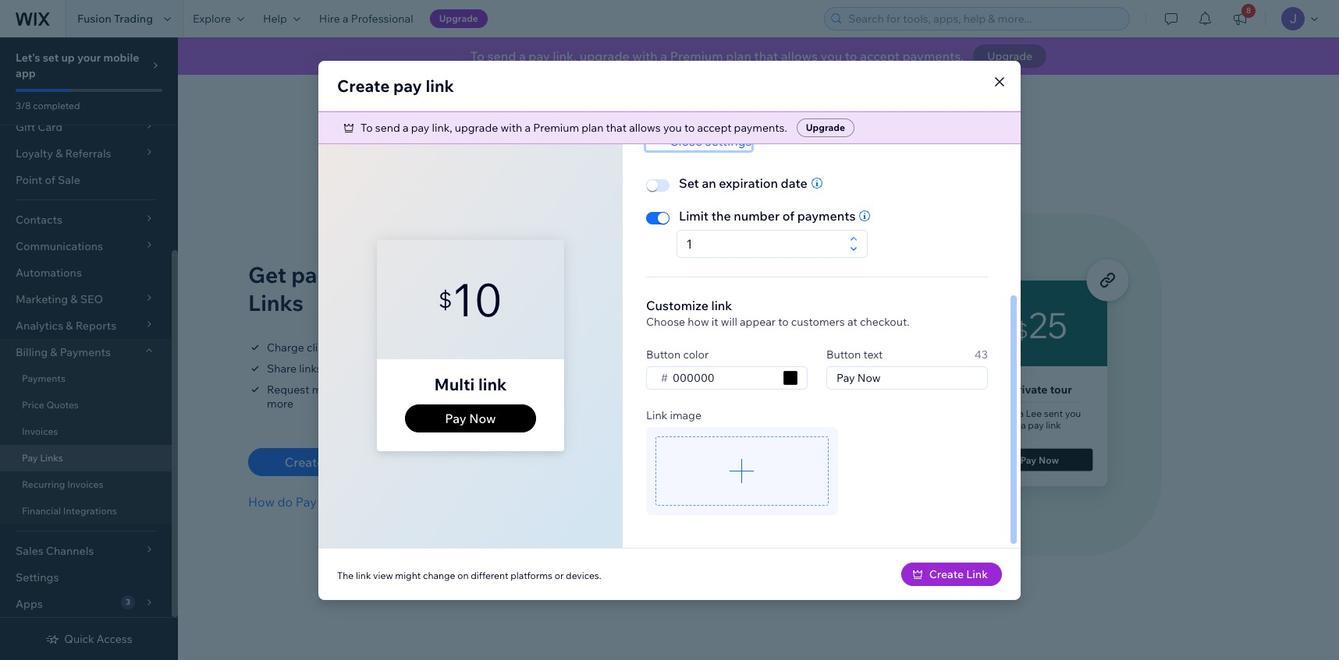 Task type: describe. For each thing, give the bounding box(es) containing it.
pay inside button
[[445, 411, 466, 427]]

instantly
[[342, 261, 434, 289]]

Limit the number of payments text field
[[682, 231, 845, 257]]

multiple
[[383, 341, 425, 355]]

button for button color
[[646, 348, 681, 362]]

might
[[395, 570, 421, 582]]

2 horizontal spatial create
[[929, 568, 964, 582]]

get
[[248, 261, 286, 289]]

customize
[[646, 298, 709, 313]]

on inside the charge clients once or multiple times share links on social, via email or any way you want request money for your products, services, events and more
[[324, 362, 337, 376]]

multi
[[434, 375, 475, 395]]

and
[[525, 383, 545, 397]]

expiration
[[719, 175, 778, 191]]

0 horizontal spatial invoices
[[22, 426, 58, 438]]

0 horizontal spatial allows
[[629, 121, 661, 135]]

0 vertical spatial send
[[487, 48, 516, 64]]

checkout.
[[860, 315, 910, 329]]

billing
[[16, 346, 48, 360]]

1 vertical spatial that
[[606, 121, 627, 135]]

charge clients once or multiple times share links on social, via email or any way you want request money for your products, services, events and more
[[267, 341, 545, 411]]

button text
[[826, 348, 883, 362]]

your inside the charge clients once or multiple times share links on social, via email or any way you want request money for your products, services, events and more
[[366, 383, 389, 397]]

it
[[712, 315, 718, 329]]

fusion trading
[[77, 12, 153, 26]]

$ 10
[[438, 271, 503, 328]]

Search for tools, apps, help & more... field
[[844, 8, 1125, 30]]

links inside 'get paid instantly with pay links'
[[248, 290, 304, 317]]

image
[[670, 409, 702, 423]]

pay links link
[[0, 446, 172, 472]]

pay right do on the bottom
[[296, 495, 317, 510]]

point
[[16, 173, 42, 187]]

link for customize link choose how it will appear to customers at checkout.
[[711, 298, 732, 313]]

pay now
[[445, 411, 496, 427]]

share
[[267, 362, 297, 376]]

close settings
[[670, 133, 752, 149]]

1 horizontal spatial upgrade
[[806, 121, 845, 133]]

app
[[16, 66, 36, 80]]

1 vertical spatial pay
[[393, 75, 422, 96]]

1 vertical spatial premium
[[533, 121, 579, 135]]

0 horizontal spatial plan
[[582, 121, 604, 135]]

1 vertical spatial you
[[663, 121, 682, 135]]

settings link
[[0, 565, 172, 592]]

how do pay links work? link
[[248, 493, 388, 512]]

1 vertical spatial or
[[421, 362, 432, 376]]

1 horizontal spatial accept
[[860, 48, 900, 64]]

hire a professional
[[319, 12, 413, 26]]

price quotes
[[22, 400, 79, 411]]

once
[[343, 341, 368, 355]]

work?
[[353, 495, 388, 510]]

0 vertical spatial link,
[[553, 48, 577, 64]]

customize link choose how it will appear to customers at checkout.
[[646, 298, 910, 329]]

10
[[452, 271, 503, 328]]

times
[[427, 341, 456, 355]]

limit the number of payments
[[679, 208, 856, 224]]

help button
[[254, 0, 310, 37]]

quotes
[[46, 400, 79, 411]]

how do pay links work?
[[248, 495, 388, 510]]

number
[[734, 208, 780, 224]]

pay now button
[[405, 405, 536, 433]]

button for button text
[[826, 348, 861, 362]]

0 vertical spatial to
[[470, 48, 485, 64]]

0 vertical spatial create link button
[[248, 449, 388, 477]]

you inside the charge clients once or multiple times share links on social, via email or any way you want request money for your products, services, events and more
[[477, 362, 496, 376]]

1 vertical spatial of
[[783, 208, 795, 224]]

settings
[[16, 571, 59, 585]]

hire
[[319, 12, 340, 26]]

the
[[337, 570, 354, 582]]

0 vertical spatial plan
[[726, 48, 751, 64]]

view
[[373, 570, 393, 582]]

help
[[263, 12, 287, 26]]

mobile
[[103, 51, 139, 65]]

paid
[[291, 261, 337, 289]]

2 horizontal spatial links
[[320, 495, 350, 510]]

do
[[277, 495, 293, 510]]

2 horizontal spatial or
[[555, 570, 564, 582]]

0 vertical spatial or
[[370, 341, 381, 355]]

the
[[711, 208, 731, 224]]

appear
[[740, 315, 776, 329]]

financial integrations link
[[0, 499, 172, 525]]

choose
[[646, 315, 685, 329]]

set an expiration date
[[679, 175, 807, 191]]

0 vertical spatial that
[[754, 48, 778, 64]]

1 horizontal spatial on
[[457, 570, 469, 582]]

8 button
[[1223, 0, 1257, 37]]

1 horizontal spatial premium
[[670, 48, 723, 64]]

trading
[[114, 12, 153, 26]]

change
[[423, 570, 455, 582]]

set
[[43, 51, 59, 65]]

set
[[679, 175, 699, 191]]

0 vertical spatial allows
[[781, 48, 818, 64]]

price quotes link
[[0, 393, 172, 419]]

2 vertical spatial upgrade button
[[797, 118, 855, 137]]

0 horizontal spatial create
[[285, 455, 324, 471]]

hire a professional link
[[310, 0, 423, 37]]

2 horizontal spatial you
[[821, 48, 842, 64]]

close settings button
[[646, 131, 752, 150]]

want
[[498, 362, 523, 376]]

1 vertical spatial upgrade button
[[973, 44, 1047, 68]]

0 vertical spatial to send a pay link, upgrade with a premium plan that allows you to accept payments.
[[470, 48, 964, 64]]

8
[[1246, 5, 1251, 16]]

1 vertical spatial link
[[327, 455, 352, 471]]

payments inside dropdown button
[[60, 346, 111, 360]]

payments
[[797, 208, 856, 224]]

2 horizontal spatial link
[[966, 568, 988, 582]]

services,
[[442, 383, 487, 397]]

1 horizontal spatial with
[[501, 121, 522, 135]]

invoices inside recurring invoices link
[[67, 479, 103, 491]]

social,
[[340, 362, 372, 376]]

payments link
[[0, 366, 172, 393]]

let's set up your mobile app
[[16, 51, 139, 80]]

0 horizontal spatial accept
[[697, 121, 732, 135]]

$
[[438, 286, 452, 313]]

price
[[22, 400, 44, 411]]

for
[[349, 383, 364, 397]]

how
[[688, 315, 709, 329]]

events
[[489, 383, 523, 397]]

billing & payments
[[16, 346, 111, 360]]

the link view might change on different platforms or devices.
[[337, 570, 601, 582]]

0 vertical spatial upgrade
[[439, 12, 478, 24]]

pay inside the sidebar element
[[22, 453, 38, 464]]

pay inside 'get paid instantly with pay links'
[[489, 261, 527, 289]]

0 vertical spatial payments.
[[903, 48, 964, 64]]

of inside point of sale link
[[45, 173, 55, 187]]

via
[[374, 362, 389, 376]]

point of sale link
[[0, 167, 172, 194]]

1 vertical spatial to send a pay link, upgrade with a premium plan that allows you to accept payments.
[[361, 121, 787, 135]]



Task type: locate. For each thing, give the bounding box(es) containing it.
upgrade button down search for tools, apps, help & more... field
[[973, 44, 1047, 68]]

or
[[370, 341, 381, 355], [421, 362, 432, 376], [555, 570, 564, 582]]

your right up
[[77, 51, 101, 65]]

0 horizontal spatial of
[[45, 173, 55, 187]]

1 horizontal spatial create link button
[[901, 563, 1002, 586]]

pay right $
[[489, 261, 527, 289]]

upgrade right professional at the left of the page
[[439, 12, 478, 24]]

payments up price quotes
[[22, 373, 66, 385]]

1 horizontal spatial to
[[470, 48, 485, 64]]

0 horizontal spatial send
[[375, 121, 400, 135]]

clients
[[307, 341, 340, 355]]

to inside customize link choose how it will appear to customers at checkout.
[[778, 315, 789, 329]]

2 vertical spatial to
[[778, 315, 789, 329]]

1 vertical spatial accept
[[697, 121, 732, 135]]

financial
[[22, 506, 61, 517]]

or right once
[[370, 341, 381, 355]]

invoices up pay links at the left bottom
[[22, 426, 58, 438]]

quick access
[[64, 633, 132, 647]]

pay links
[[22, 453, 63, 464]]

2 horizontal spatial to
[[845, 48, 857, 64]]

0 vertical spatial upgrade
[[580, 48, 630, 64]]

quick
[[64, 633, 94, 647]]

0 vertical spatial your
[[77, 51, 101, 65]]

0 vertical spatial premium
[[670, 48, 723, 64]]

1 horizontal spatial you
[[663, 121, 682, 135]]

to send a pay link, upgrade with a premium plan that allows you to accept payments.
[[470, 48, 964, 64], [361, 121, 787, 135]]

let's
[[16, 51, 40, 65]]

Button text field
[[832, 367, 983, 389]]

1 vertical spatial payments
[[22, 373, 66, 385]]

date
[[781, 175, 807, 191]]

0 horizontal spatial links
[[40, 453, 63, 464]]

customers
[[791, 315, 845, 329]]

0 vertical spatial payments
[[60, 346, 111, 360]]

recurring
[[22, 479, 65, 491]]

1 horizontal spatial create
[[337, 75, 390, 96]]

0 horizontal spatial create link button
[[248, 449, 388, 477]]

payments. down search for tools, apps, help & more... field
[[903, 48, 964, 64]]

button
[[646, 348, 681, 362], [826, 348, 861, 362]]

0 horizontal spatial to
[[684, 121, 695, 135]]

0 vertical spatial link
[[646, 409, 667, 423]]

quick access button
[[46, 633, 132, 647]]

0 horizontal spatial link,
[[432, 121, 452, 135]]

1 horizontal spatial link,
[[553, 48, 577, 64]]

link for the link view might change on different platforms or devices.
[[356, 570, 371, 582]]

1 vertical spatial invoices
[[67, 479, 103, 491]]

invoices link
[[0, 419, 172, 446]]

0 horizontal spatial link
[[327, 455, 352, 471]]

fusion
[[77, 12, 111, 26]]

of right number
[[783, 208, 795, 224]]

1 horizontal spatial your
[[366, 383, 389, 397]]

button color
[[646, 348, 709, 362]]

link
[[646, 409, 667, 423], [327, 455, 352, 471], [966, 568, 988, 582]]

1 vertical spatial create link button
[[901, 563, 1002, 586]]

links inside the sidebar element
[[40, 453, 63, 464]]

professional
[[351, 12, 413, 26]]

0 horizontal spatial premium
[[533, 121, 579, 135]]

0 vertical spatial to
[[845, 48, 857, 64]]

sidebar element
[[0, 0, 178, 661]]

2 horizontal spatial upgrade button
[[973, 44, 1047, 68]]

3/8 completed
[[16, 100, 80, 112]]

how
[[248, 495, 275, 510]]

way
[[455, 362, 474, 376]]

Button color field
[[668, 367, 779, 389]]

to
[[845, 48, 857, 64], [684, 121, 695, 135], [778, 315, 789, 329]]

2 vertical spatial you
[[477, 362, 496, 376]]

settings
[[705, 133, 752, 149]]

upgrade
[[439, 12, 478, 24], [987, 49, 1033, 63], [806, 121, 845, 133]]

button left 'text'
[[826, 348, 861, 362]]

pay
[[529, 48, 550, 64], [393, 75, 422, 96], [411, 121, 430, 135]]

link image
[[646, 409, 702, 423]]

1 vertical spatial upgrade
[[455, 121, 498, 135]]

#
[[661, 371, 668, 385]]

links down get
[[248, 290, 304, 317]]

pay up recurring
[[22, 453, 38, 464]]

or left devices.
[[555, 570, 564, 582]]

1 horizontal spatial plan
[[726, 48, 751, 64]]

1 horizontal spatial upgrade button
[[797, 118, 855, 137]]

pay left now
[[445, 411, 466, 427]]

1 vertical spatial create
[[285, 455, 324, 471]]

1 horizontal spatial payments.
[[903, 48, 964, 64]]

invoices down pay links link on the bottom
[[67, 479, 103, 491]]

payments
[[60, 346, 111, 360], [22, 373, 66, 385]]

billing & payments button
[[0, 339, 172, 366]]

&
[[50, 346, 57, 360]]

recurring invoices link
[[0, 472, 172, 499]]

to
[[470, 48, 485, 64], [361, 121, 373, 135]]

your
[[77, 51, 101, 65], [366, 383, 389, 397]]

sale
[[58, 173, 80, 187]]

0 horizontal spatial upgrade
[[439, 12, 478, 24]]

devices.
[[566, 570, 601, 582]]

upgrade down search for tools, apps, help & more... field
[[987, 49, 1033, 63]]

at
[[847, 315, 858, 329]]

1 vertical spatial to
[[361, 121, 373, 135]]

upgrade button up date
[[797, 118, 855, 137]]

0 horizontal spatial upgrade button
[[430, 9, 488, 28]]

different
[[471, 570, 509, 582]]

1 horizontal spatial button
[[826, 348, 861, 362]]

or left any
[[421, 362, 432, 376]]

recurring invoices
[[22, 479, 103, 491]]

now
[[469, 411, 496, 427]]

1 vertical spatial link,
[[432, 121, 452, 135]]

0 vertical spatial pay
[[529, 48, 550, 64]]

up
[[61, 51, 75, 65]]

pay
[[489, 261, 527, 289], [445, 411, 466, 427], [22, 453, 38, 464], [296, 495, 317, 510]]

1 vertical spatial plan
[[582, 121, 604, 135]]

accept
[[860, 48, 900, 64], [697, 121, 732, 135]]

1 vertical spatial links
[[40, 453, 63, 464]]

on right change
[[457, 570, 469, 582]]

create pay link
[[337, 75, 454, 96]]

link inside customize link choose how it will appear to customers at checkout.
[[711, 298, 732, 313]]

0 horizontal spatial you
[[477, 362, 496, 376]]

0 vertical spatial of
[[45, 173, 55, 187]]

links up recurring
[[40, 453, 63, 464]]

your inside let's set up your mobile app
[[77, 51, 101, 65]]

2 vertical spatial link
[[966, 568, 988, 582]]

2 button from the left
[[826, 348, 861, 362]]

products,
[[391, 383, 440, 397]]

0 vertical spatial links
[[248, 290, 304, 317]]

financial integrations
[[22, 506, 117, 517]]

1 vertical spatial with
[[501, 121, 522, 135]]

2 vertical spatial links
[[320, 495, 350, 510]]

2 vertical spatial or
[[555, 570, 564, 582]]

1 vertical spatial payments.
[[734, 121, 787, 135]]

1 horizontal spatial link
[[646, 409, 667, 423]]

platforms
[[511, 570, 553, 582]]

request
[[267, 383, 309, 397]]

1 vertical spatial create link
[[929, 568, 988, 582]]

will
[[721, 315, 737, 329]]

2 horizontal spatial upgrade
[[987, 49, 1033, 63]]

0 vertical spatial invoices
[[22, 426, 58, 438]]

0 vertical spatial create
[[337, 75, 390, 96]]

link for multi link
[[478, 375, 507, 395]]

links left work?
[[320, 495, 350, 510]]

1 horizontal spatial invoices
[[67, 479, 103, 491]]

1 button from the left
[[646, 348, 681, 362]]

links
[[299, 362, 322, 376]]

1 vertical spatial upgrade
[[987, 49, 1033, 63]]

1 horizontal spatial create link
[[929, 568, 988, 582]]

invoices
[[22, 426, 58, 438], [67, 479, 103, 491]]

point of sale
[[16, 173, 80, 187]]

limit
[[679, 208, 709, 224]]

0 horizontal spatial payments.
[[734, 121, 787, 135]]

on right "links"
[[324, 362, 337, 376]]

payments. up expiration
[[734, 121, 787, 135]]

0 horizontal spatial your
[[77, 51, 101, 65]]

charge
[[267, 341, 304, 355]]

0 horizontal spatial create link
[[285, 455, 352, 471]]

with inside 'get paid instantly with pay links'
[[439, 261, 484, 289]]

a
[[343, 12, 349, 26], [519, 48, 526, 64], [660, 48, 667, 64], [403, 121, 409, 135], [525, 121, 531, 135]]

1 vertical spatial your
[[366, 383, 389, 397]]

access
[[97, 633, 132, 647]]

upgrade button right professional at the left of the page
[[430, 9, 488, 28]]

0 horizontal spatial that
[[606, 121, 627, 135]]

1 horizontal spatial allows
[[781, 48, 818, 64]]

1 horizontal spatial to
[[778, 315, 789, 329]]

your right for
[[366, 383, 389, 397]]

button up #
[[646, 348, 681, 362]]

3/8
[[16, 100, 31, 112]]

automations link
[[0, 260, 172, 286]]

0 horizontal spatial on
[[324, 362, 337, 376]]

0 horizontal spatial button
[[646, 348, 681, 362]]

2 vertical spatial create
[[929, 568, 964, 582]]

more
[[267, 397, 294, 411]]

upgrade up date
[[806, 121, 845, 133]]

1 vertical spatial allows
[[629, 121, 661, 135]]

0 horizontal spatial with
[[439, 261, 484, 289]]

1 vertical spatial send
[[375, 121, 400, 135]]

0 vertical spatial you
[[821, 48, 842, 64]]

of left sale
[[45, 173, 55, 187]]

0 vertical spatial create link
[[285, 455, 352, 471]]

2 vertical spatial pay
[[411, 121, 430, 135]]

1 horizontal spatial upgrade
[[580, 48, 630, 64]]

explore
[[193, 12, 231, 26]]

0 horizontal spatial or
[[370, 341, 381, 355]]

0 vertical spatial with
[[632, 48, 658, 64]]

43
[[974, 348, 988, 362]]

payments up payments link
[[60, 346, 111, 360]]

color
[[683, 348, 709, 362]]



Task type: vqa. For each thing, say whether or not it's contained in the screenshot.
checkbox
no



